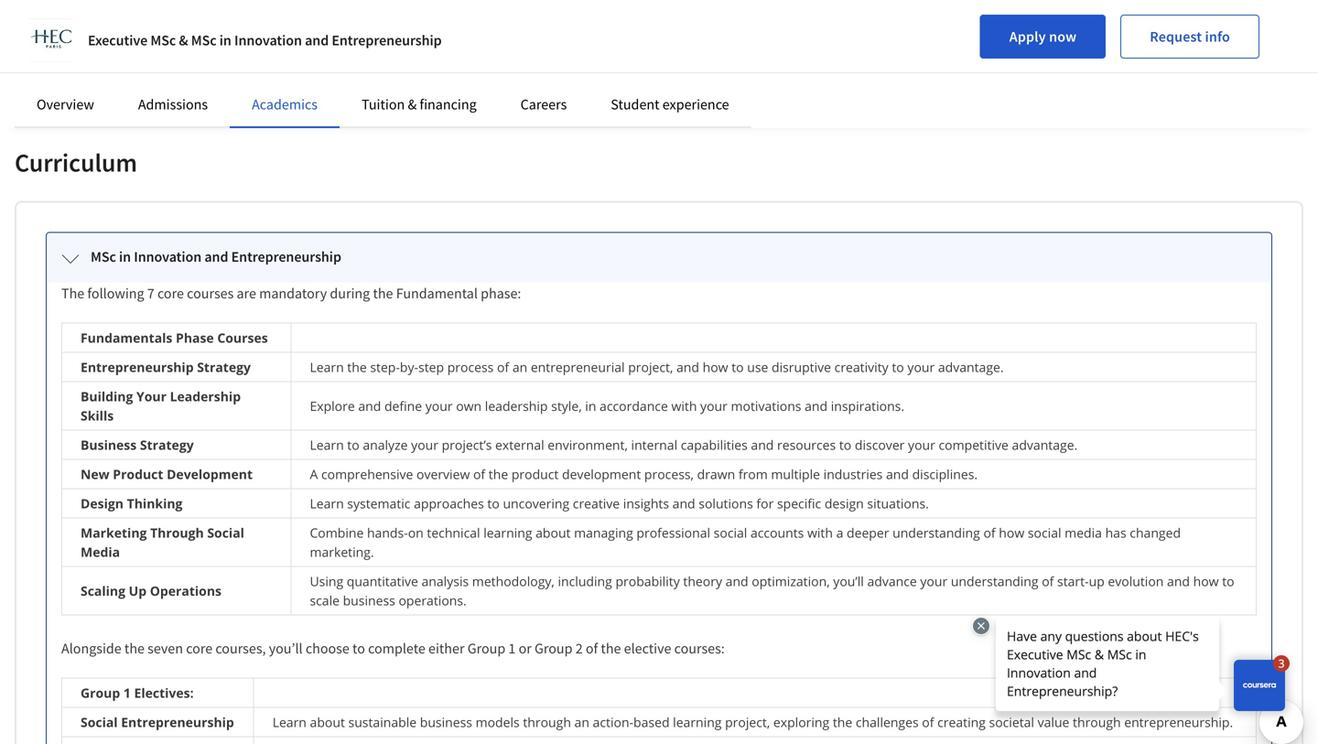 Task type: describe. For each thing, give the bounding box(es) containing it.
of inside using quantitative analysis methodology, including probability theory and optimization, you'll advance your understanding of start-up evolution and how to scale business operations.
[[1042, 573, 1055, 591]]

student experience link
[[611, 95, 730, 114]]

by-
[[400, 359, 419, 376]]

request
[[1151, 27, 1203, 46]]

apply now
[[1010, 27, 1077, 46]]

2
[[576, 640, 583, 658]]

business strategy
[[81, 437, 194, 454]]

understanding inside combine hands-on technical learning about managing professional social accounts with a deeper understanding of how social media has changed marketing.
[[893, 525, 981, 542]]

the right exploring
[[833, 714, 853, 732]]

entrepreneurship.
[[1125, 714, 1234, 732]]

1 horizontal spatial project,
[[725, 714, 771, 732]]

up
[[129, 583, 147, 600]]

0 vertical spatial project,
[[629, 359, 674, 376]]

1 horizontal spatial advantage.
[[1013, 437, 1078, 454]]

combine
[[310, 525, 364, 542]]

your up overview
[[411, 437, 439, 454]]

mandatory
[[259, 285, 327, 303]]

learn to analyze your project's external environment, internal capabilities and resources to discover your competitive advantage.
[[310, 437, 1078, 454]]

your left own on the bottom of the page
[[426, 398, 453, 415]]

0 horizontal spatial group
[[81, 685, 120, 702]]

entrepreneurship down electives:
[[121, 714, 234, 732]]

the following 7 core courses are mandatory during the fundamental phase:
[[61, 285, 522, 303]]

models
[[476, 714, 520, 732]]

scale
[[310, 592, 340, 610]]

up
[[1090, 573, 1105, 591]]

industries
[[824, 466, 883, 483]]

and up resources
[[805, 398, 828, 415]]

phase
[[176, 329, 214, 347]]

environment,
[[548, 437, 628, 454]]

the left "seven"
[[124, 640, 145, 658]]

2 through from the left
[[1073, 714, 1122, 732]]

analyze
[[363, 437, 408, 454]]

start-
[[1058, 573, 1090, 591]]

capabilities
[[681, 437, 748, 454]]

accordance
[[600, 398, 668, 415]]

student
[[611, 95, 660, 114]]

creativity
[[835, 359, 889, 376]]

admissions link
[[138, 95, 208, 114]]

media
[[1065, 525, 1103, 542]]

social entrepreneurship
[[81, 714, 234, 732]]

operations.
[[399, 592, 467, 610]]

deeper
[[847, 525, 890, 542]]

during
[[330, 285, 370, 303]]

and right evolution
[[1168, 573, 1191, 591]]

optimization,
[[752, 573, 830, 591]]

financing
[[420, 95, 477, 114]]

understanding inside using quantitative analysis methodology, including probability theory and optimization, you'll advance your understanding of start-up evolution and how to scale business operations.
[[951, 573, 1039, 591]]

how inside using quantitative analysis methodology, including probability theory and optimization, you'll advance your understanding of start-up evolution and how to scale business operations.
[[1194, 573, 1220, 591]]

methodology,
[[472, 573, 555, 591]]

development
[[562, 466, 641, 483]]

own
[[456, 398, 482, 415]]

group 1 electives:
[[81, 685, 194, 702]]

2 horizontal spatial group
[[535, 640, 573, 658]]

careers
[[521, 95, 567, 114]]

design
[[825, 495, 864, 513]]

step-
[[370, 359, 400, 376]]

process,
[[645, 466, 694, 483]]

advance
[[868, 573, 918, 591]]

approaches
[[414, 495, 484, 513]]

fundamentals
[[81, 329, 173, 347]]

1 vertical spatial &
[[408, 95, 417, 114]]

executive
[[88, 31, 148, 49]]

your up disciplines. at the bottom
[[909, 437, 936, 454]]

alongside the seven core courses, you'll choose to complete either group 1 or group 2 of the elective courses:
[[61, 640, 725, 658]]

action-
[[593, 714, 634, 732]]

tuition & financing
[[362, 95, 477, 114]]

product
[[512, 466, 559, 483]]

0 horizontal spatial with
[[672, 398, 697, 415]]

drawn
[[698, 466, 736, 483]]

0 horizontal spatial social
[[81, 714, 118, 732]]

tuition & financing link
[[362, 95, 477, 114]]

msc inside dropdown button
[[91, 248, 116, 266]]

define
[[385, 398, 422, 415]]

of right process
[[497, 359, 509, 376]]

1 horizontal spatial group
[[468, 640, 506, 658]]

academics link
[[252, 95, 318, 114]]

how inside combine hands-on technical learning about managing professional social accounts with a deeper understanding of how social media has changed marketing.
[[1000, 525, 1025, 542]]

1 vertical spatial an
[[575, 714, 590, 732]]

courses
[[217, 329, 268, 347]]

learn systematic approaches to uncovering creative insights and solutions for specific design situations.
[[310, 495, 930, 513]]

core for seven
[[186, 640, 213, 658]]

0 horizontal spatial you'll
[[269, 640, 303, 658]]

based
[[634, 714, 670, 732]]

core for 7
[[157, 285, 184, 303]]

you'll inside using quantitative analysis methodology, including probability theory and optimization, you'll advance your understanding of start-up evolution and how to scale business operations.
[[834, 573, 864, 591]]

thinking
[[127, 495, 183, 513]]

business inside using quantitative analysis methodology, including probability theory and optimization, you'll advance your understanding of start-up evolution and how to scale business operations.
[[343, 592, 396, 610]]

the down external
[[489, 466, 509, 483]]

0 horizontal spatial &
[[179, 31, 188, 49]]

courses:
[[675, 640, 725, 658]]

marketing
[[81, 525, 147, 542]]

0 vertical spatial an
[[513, 359, 528, 376]]

systematic
[[347, 495, 411, 513]]

to inside using quantitative analysis methodology, including probability theory and optimization, you'll advance your understanding of start-up evolution and how to scale business operations.
[[1223, 573, 1235, 591]]

of left creating at the right bottom of page
[[923, 714, 935, 732]]

leadership
[[485, 398, 548, 415]]

exploring
[[774, 714, 830, 732]]

disruptive
[[772, 359, 832, 376]]

fundamental
[[396, 285, 478, 303]]

1 horizontal spatial innovation
[[234, 31, 302, 49]]

strategy for entrepreneurship strategy
[[197, 359, 251, 376]]

business
[[81, 437, 137, 454]]

and left use
[[677, 359, 700, 376]]

marketing through social media
[[81, 525, 244, 561]]

motivations
[[731, 398, 802, 415]]

creating
[[938, 714, 986, 732]]

skills
[[81, 407, 114, 425]]

following
[[87, 285, 144, 303]]

innovation inside msc in innovation and entrepreneurship dropdown button
[[134, 248, 202, 266]]

apply now button
[[981, 15, 1107, 59]]

alongside
[[61, 640, 122, 658]]

2 social from the left
[[1028, 525, 1062, 542]]

seven
[[148, 640, 183, 658]]



Task type: vqa. For each thing, say whether or not it's contained in the screenshot.
stages,
no



Task type: locate. For each thing, give the bounding box(es) containing it.
business
[[343, 592, 396, 610], [420, 714, 473, 732]]

1 through from the left
[[523, 714, 571, 732]]

msc right executive
[[151, 31, 176, 49]]

entrepreneurship strategy
[[81, 359, 251, 376]]

your up capabilities
[[701, 398, 728, 415]]

overview
[[417, 466, 470, 483]]

0 horizontal spatial business
[[343, 592, 396, 610]]

using quantitative analysis methodology, including probability theory and optimization, you'll advance your understanding of start-up evolution and how to scale business operations.
[[310, 573, 1235, 610]]

1 horizontal spatial &
[[408, 95, 417, 114]]

courses,
[[216, 640, 266, 658]]

0 horizontal spatial how
[[703, 359, 729, 376]]

entrepreneurship up tuition
[[332, 31, 442, 49]]

social down solutions
[[714, 525, 748, 542]]

group
[[468, 640, 506, 658], [535, 640, 573, 658], [81, 685, 120, 702]]

you'll
[[834, 573, 864, 591], [269, 640, 303, 658]]

msc in innovation and entrepreneurship button
[[47, 233, 1272, 283]]

apply
[[1010, 27, 1047, 46]]

2 horizontal spatial msc
[[191, 31, 217, 49]]

using
[[310, 573, 344, 591]]

you'll left the 'advance'
[[834, 573, 864, 591]]

and up from
[[751, 437, 774, 454]]

changed
[[1131, 525, 1182, 542]]

7
[[147, 285, 155, 303]]

1 vertical spatial understanding
[[951, 573, 1039, 591]]

0 vertical spatial in
[[220, 31, 232, 49]]

1 left or
[[509, 640, 516, 658]]

1 horizontal spatial with
[[808, 525, 833, 542]]

0 vertical spatial understanding
[[893, 525, 981, 542]]

learn up combine
[[310, 495, 344, 513]]

1 vertical spatial business
[[420, 714, 473, 732]]

development
[[167, 466, 253, 483]]

1 vertical spatial advantage.
[[1013, 437, 1078, 454]]

1 horizontal spatial an
[[575, 714, 590, 732]]

challenges
[[856, 714, 919, 732]]

strategy
[[197, 359, 251, 376], [140, 437, 194, 454]]

learning inside combine hands-on technical learning about managing professional social accounts with a deeper understanding of how social media has changed marketing.
[[484, 525, 533, 542]]

2 horizontal spatial how
[[1194, 573, 1220, 591]]

group down "alongside"
[[81, 685, 120, 702]]

a
[[837, 525, 844, 542]]

or
[[519, 640, 532, 658]]

0 horizontal spatial about
[[310, 714, 345, 732]]

1 horizontal spatial business
[[420, 714, 473, 732]]

1 horizontal spatial 1
[[509, 640, 516, 658]]

0 vertical spatial innovation
[[234, 31, 302, 49]]

your
[[908, 359, 935, 376], [426, 398, 453, 415], [701, 398, 728, 415], [411, 437, 439, 454], [909, 437, 936, 454], [921, 573, 948, 591]]

strategy up leadership
[[197, 359, 251, 376]]

1 social from the left
[[714, 525, 748, 542]]

social down the group 1 electives:
[[81, 714, 118, 732]]

the
[[373, 285, 393, 303], [347, 359, 367, 376], [489, 466, 509, 483], [124, 640, 145, 658], [601, 640, 621, 658], [833, 714, 853, 732]]

0 vertical spatial how
[[703, 359, 729, 376]]

hec paris logo image
[[29, 18, 73, 62]]

1 vertical spatial about
[[310, 714, 345, 732]]

for
[[757, 495, 774, 513]]

the left "step-"
[[347, 359, 367, 376]]

specific
[[778, 495, 822, 513]]

1 horizontal spatial msc
[[151, 31, 176, 49]]

0 vertical spatial about
[[536, 525, 571, 542]]

you'll left choose
[[269, 640, 303, 658]]

including
[[558, 573, 613, 591]]

innovation up academics
[[234, 31, 302, 49]]

of inside combine hands-on technical learning about managing professional social accounts with a deeper understanding of how social media has changed marketing.
[[984, 525, 996, 542]]

social left media
[[1028, 525, 1062, 542]]

through right value
[[1073, 714, 1122, 732]]

social inside marketing through social media
[[207, 525, 244, 542]]

learn down choose
[[273, 714, 307, 732]]

0 horizontal spatial 1
[[124, 685, 131, 702]]

1 horizontal spatial social
[[207, 525, 244, 542]]

& up admissions link
[[179, 31, 188, 49]]

business down quantitative
[[343, 592, 396, 610]]

1 horizontal spatial learning
[[673, 714, 722, 732]]

insights
[[624, 495, 670, 513]]

learn for learn the step-by-step process of an entrepreneurial project, and how to use disruptive creativity to your advantage.
[[310, 359, 344, 376]]

with left a
[[808, 525, 833, 542]]

0 horizontal spatial advantage.
[[939, 359, 1004, 376]]

understanding down situations.
[[893, 525, 981, 542]]

1 vertical spatial with
[[808, 525, 833, 542]]

learn for learn systematic approaches to uncovering creative insights and solutions for specific design situations.
[[310, 495, 344, 513]]

2 vertical spatial in
[[586, 398, 597, 415]]

an left 'action-'
[[575, 714, 590, 732]]

learn up a
[[310, 437, 344, 454]]

0 horizontal spatial through
[[523, 714, 571, 732]]

the right 2
[[601, 640, 621, 658]]

2 horizontal spatial in
[[586, 398, 597, 415]]

0 vertical spatial with
[[672, 398, 697, 415]]

social right through
[[207, 525, 244, 542]]

careers link
[[521, 95, 567, 114]]

through right models
[[523, 714, 571, 732]]

0 horizontal spatial learning
[[484, 525, 533, 542]]

project, up accordance
[[629, 359, 674, 376]]

entrepreneurship up 'the following 7 core courses are mandatory during the fundamental phase:' at the left top
[[231, 248, 342, 266]]

now
[[1050, 27, 1077, 46]]

1 horizontal spatial in
[[220, 31, 232, 49]]

0 horizontal spatial msc
[[91, 248, 116, 266]]

msc up admissions
[[191, 31, 217, 49]]

analysis
[[422, 573, 469, 591]]

group left or
[[468, 640, 506, 658]]

strategy for business strategy
[[140, 437, 194, 454]]

0 horizontal spatial social
[[714, 525, 748, 542]]

academics
[[252, 95, 318, 114]]

request info
[[1151, 27, 1231, 46]]

0 horizontal spatial in
[[119, 248, 131, 266]]

understanding left start-
[[951, 573, 1039, 591]]

and up professional
[[673, 495, 696, 513]]

learn for learn about sustainable business models through an action-based learning project, exploring the challenges of creating societal value through entrepreneurship.
[[273, 714, 307, 732]]

core right 7
[[157, 285, 184, 303]]

sustainable
[[349, 714, 417, 732]]

1 horizontal spatial you'll
[[834, 573, 864, 591]]

on
[[408, 525, 424, 542]]

0 horizontal spatial an
[[513, 359, 528, 376]]

& right tuition
[[408, 95, 417, 114]]

with up 'learn to analyze your project's external environment, internal capabilities and resources to discover your competitive advantage.' on the bottom
[[672, 398, 697, 415]]

learn up explore
[[310, 359, 344, 376]]

1 vertical spatial strategy
[[140, 437, 194, 454]]

managing
[[574, 525, 634, 542]]

learning right the based
[[673, 714, 722, 732]]

situations.
[[868, 495, 930, 513]]

uncovering
[[503, 495, 570, 513]]

in inside dropdown button
[[119, 248, 131, 266]]

request info button
[[1121, 15, 1260, 59]]

entrepreneurship down fundamentals
[[81, 359, 194, 376]]

entrepreneurial
[[531, 359, 625, 376]]

1 vertical spatial learning
[[673, 714, 722, 732]]

how right evolution
[[1194, 573, 1220, 591]]

advantage. right competitive
[[1013, 437, 1078, 454]]

fundamentals phase courses
[[81, 329, 268, 347]]

and right theory
[[726, 573, 749, 591]]

1 vertical spatial social
[[81, 714, 118, 732]]

0 vertical spatial learning
[[484, 525, 533, 542]]

explore and define your own leadership style, in accordance with your motivations and inspirations.
[[310, 398, 905, 415]]

0 horizontal spatial core
[[157, 285, 184, 303]]

0 horizontal spatial innovation
[[134, 248, 202, 266]]

the right during
[[373, 285, 393, 303]]

1 horizontal spatial through
[[1073, 714, 1122, 732]]

combine hands-on technical learning about managing professional social accounts with a deeper understanding of how social media has changed marketing.
[[310, 525, 1182, 561]]

of down competitive
[[984, 525, 996, 542]]

process
[[448, 359, 494, 376]]

1 left electives:
[[124, 685, 131, 702]]

business left models
[[420, 714, 473, 732]]

of down project's
[[474, 466, 486, 483]]

learn about sustainable business models through an action-based learning project, exploring the challenges of creating societal value through entrepreneurship.
[[273, 714, 1234, 732]]

learning down uncovering
[[484, 525, 533, 542]]

of left start-
[[1042, 573, 1055, 591]]

and inside dropdown button
[[205, 248, 228, 266]]

0 vertical spatial business
[[343, 592, 396, 610]]

1 vertical spatial you'll
[[269, 640, 303, 658]]

courses
[[187, 285, 234, 303]]

value
[[1038, 714, 1070, 732]]

strategy up new product development
[[140, 437, 194, 454]]

quantitative
[[347, 573, 418, 591]]

an
[[513, 359, 528, 376], [575, 714, 590, 732]]

1 horizontal spatial social
[[1028, 525, 1062, 542]]

overview link
[[37, 95, 94, 114]]

scaling
[[81, 583, 126, 600]]

building
[[81, 388, 133, 405]]

about left sustainable
[[310, 714, 345, 732]]

understanding
[[893, 525, 981, 542], [951, 573, 1039, 591]]

about down uncovering
[[536, 525, 571, 542]]

0 horizontal spatial strategy
[[140, 437, 194, 454]]

msc up following at left
[[91, 248, 116, 266]]

group left 2
[[535, 640, 573, 658]]

and left define
[[358, 398, 381, 415]]

use
[[748, 359, 769, 376]]

entrepreneurship inside dropdown button
[[231, 248, 342, 266]]

about inside combine hands-on technical learning about managing professional social accounts with a deeper understanding of how social media has changed marketing.
[[536, 525, 571, 542]]

an up leadership
[[513, 359, 528, 376]]

solutions
[[699, 495, 754, 513]]

and up the "courses"
[[205, 248, 228, 266]]

admissions
[[138, 95, 208, 114]]

external
[[496, 437, 545, 454]]

advantage. up competitive
[[939, 359, 1004, 376]]

in
[[220, 31, 232, 49], [119, 248, 131, 266], [586, 398, 597, 415]]

and up situations.
[[887, 466, 909, 483]]

are
[[237, 285, 256, 303]]

0 vertical spatial strategy
[[197, 359, 251, 376]]

0 vertical spatial social
[[207, 525, 244, 542]]

innovation up 7
[[134, 248, 202, 266]]

about
[[536, 525, 571, 542], [310, 714, 345, 732]]

1 horizontal spatial about
[[536, 525, 571, 542]]

project, left exploring
[[725, 714, 771, 732]]

overview
[[37, 95, 94, 114]]

internal
[[632, 437, 678, 454]]

1 vertical spatial innovation
[[134, 248, 202, 266]]

learn for learn to analyze your project's external environment, internal capabilities and resources to discover your competitive advantage.
[[310, 437, 344, 454]]

disciplines.
[[913, 466, 978, 483]]

theory
[[684, 573, 723, 591]]

evolution
[[1109, 573, 1165, 591]]

student experience
[[611, 95, 730, 114]]

and up academics
[[305, 31, 329, 49]]

how left media
[[1000, 525, 1025, 542]]

through
[[150, 525, 204, 542]]

complete
[[368, 640, 426, 658]]

1 vertical spatial in
[[119, 248, 131, 266]]

tuition
[[362, 95, 405, 114]]

1 vertical spatial core
[[186, 640, 213, 658]]

has
[[1106, 525, 1127, 542]]

1 horizontal spatial core
[[186, 640, 213, 658]]

of
[[497, 359, 509, 376], [474, 466, 486, 483], [984, 525, 996, 542], [1042, 573, 1055, 591], [586, 640, 598, 658], [923, 714, 935, 732]]

product
[[113, 466, 163, 483]]

1 horizontal spatial how
[[1000, 525, 1025, 542]]

msc in innovation and entrepreneurship
[[91, 248, 342, 266]]

0 vertical spatial core
[[157, 285, 184, 303]]

of right 2
[[586, 640, 598, 658]]

how left use
[[703, 359, 729, 376]]

leadership
[[170, 388, 241, 405]]

2 vertical spatial how
[[1194, 573, 1220, 591]]

professional
[[637, 525, 711, 542]]

probability
[[616, 573, 680, 591]]

your right creativity
[[908, 359, 935, 376]]

with
[[672, 398, 697, 415], [808, 525, 833, 542]]

0 horizontal spatial project,
[[629, 359, 674, 376]]

with inside combine hands-on technical learning about managing professional social accounts with a deeper understanding of how social media has changed marketing.
[[808, 525, 833, 542]]

advantage.
[[939, 359, 1004, 376], [1013, 437, 1078, 454]]

executive msc & msc in innovation and entrepreneurship
[[88, 31, 442, 49]]

a comprehensive overview of the product development process, drawn from multiple industries and disciplines.
[[310, 466, 978, 483]]

the
[[61, 285, 84, 303]]

0 vertical spatial &
[[179, 31, 188, 49]]

msc
[[151, 31, 176, 49], [191, 31, 217, 49], [91, 248, 116, 266]]

1 vertical spatial 1
[[124, 685, 131, 702]]

1 horizontal spatial strategy
[[197, 359, 251, 376]]

core right "seven"
[[186, 640, 213, 658]]

0 vertical spatial advantage.
[[939, 359, 1004, 376]]

1 vertical spatial project,
[[725, 714, 771, 732]]

core
[[157, 285, 184, 303], [186, 640, 213, 658]]

learn
[[310, 359, 344, 376], [310, 437, 344, 454], [310, 495, 344, 513], [273, 714, 307, 732]]

multiple
[[772, 466, 821, 483]]

0 vertical spatial you'll
[[834, 573, 864, 591]]

media
[[81, 544, 120, 561]]

1 vertical spatial how
[[1000, 525, 1025, 542]]

0 vertical spatial 1
[[509, 640, 516, 658]]

your right the 'advance'
[[921, 573, 948, 591]]

your inside using quantitative analysis methodology, including probability theory and optimization, you'll advance your understanding of start-up evolution and how to scale business operations.
[[921, 573, 948, 591]]



